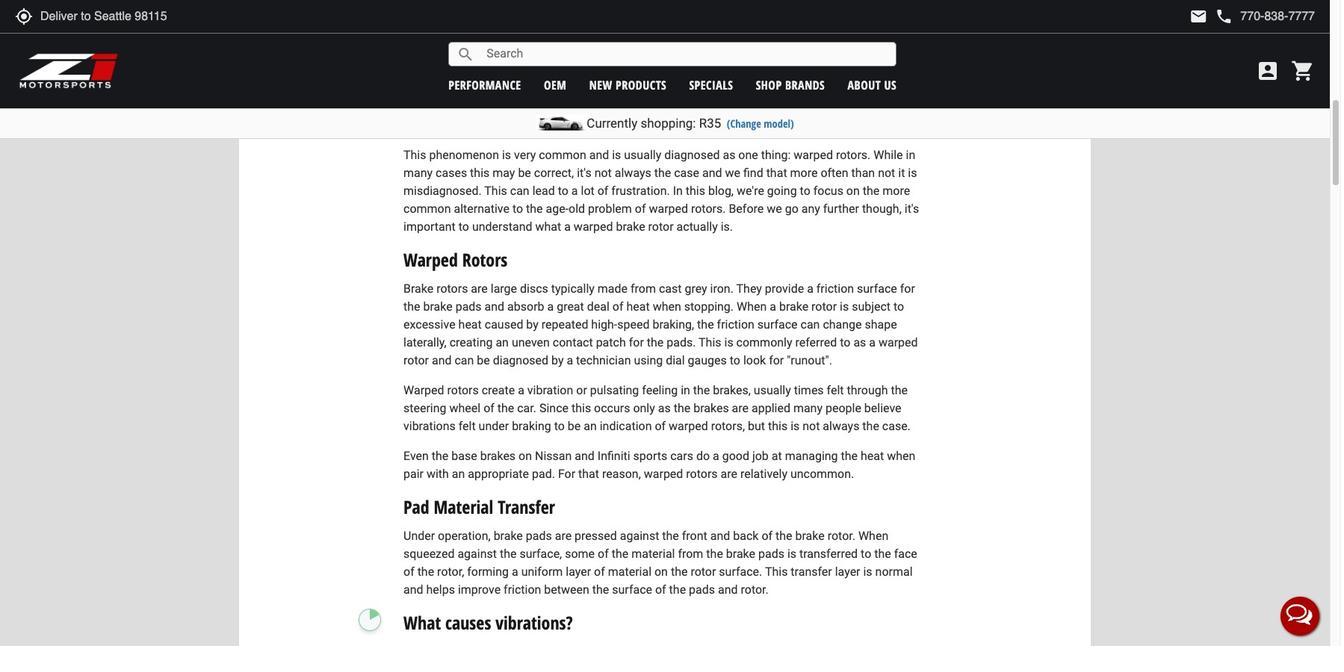 Task type: vqa. For each thing, say whether or not it's contained in the screenshot.
"be" to the bottom
yes



Task type: describe. For each thing, give the bounding box(es) containing it.
this phenomenon is very common and is usually diagnosed as one thing: warped rotors. while in many cases this may be correct, it's not always the case and we find that more often than not it is misdiagnosed. this can lead to a lot of frustration. in this blog, we're going to focus on the more common alternative to the age-old problem of warped rotors. before we go any further though, it's important to understand what a warped brake rotor actually is.
[[404, 148, 919, 234]]

pads down back
[[758, 547, 785, 561]]

noticed
[[497, 100, 537, 114]]

misdiagnosed.
[[404, 184, 482, 198]]

rotors
[[462, 247, 508, 272]]

pad
[[404, 495, 429, 519]]

uniform
[[521, 565, 563, 579]]

rotor inside under operation, brake pads are pressed against the front and back of the brake rotor. when squeezed against the surface, some of the material from the brake pads is transferred to the face of the rotor, forming a uniform layer of material on the rotor surface. this transfer layer is normal and helps improve friction between the surface of the pads and rotor.
[[691, 565, 716, 579]]

this down the case
[[686, 184, 705, 198]]

1 horizontal spatial felt
[[827, 383, 844, 398]]

on inside under operation, brake pads are pressed against the front and back of the brake rotor. when squeezed against the surface, some of the material from the brake pads is transferred to the face of the rotor, forming a uniform layer of material on the rotor surface. this transfer layer is normal and helps improve friction between the surface of the pads and rotor.
[[655, 565, 668, 579]]

of inside have gradually noticed that over time your car has developed a bit of vibration or pulsation under braking.
[[767, 100, 778, 114]]

1 vertical spatial surface
[[758, 318, 798, 332]]

shape
[[865, 318, 897, 332]]

rotors inside you just finished installing new brake rotors and pads on your car, drove it a few days, and are now experiencing vibrations.
[[615, 22, 646, 36]]

"runout".
[[787, 353, 832, 368]]

face
[[894, 547, 918, 561]]

0 vertical spatial for
[[900, 282, 915, 296]]

back
[[733, 529, 759, 543]]

are inside brake rotors are large discs typically made from cast grey iron. they provide a friction surface for the brake pads and absorb a great deal of heat when stopping. when a brake rotor is subject to excessive heat caused by repeated high-speed braking, the friction surface can change shape laterally, creating an uneven contact patch for the pads. this is commonly referred to as a warped rotor and can be diagnosed by a technician using dial gauges to look for "runout".
[[471, 282, 488, 296]]

installing
[[507, 22, 555, 36]]

case.
[[882, 419, 911, 433]]

car.
[[517, 401, 537, 415]]

wheel
[[449, 401, 481, 415]]

warped down frustration. in
[[649, 202, 688, 216]]

and down laterally,
[[432, 353, 452, 368]]

can inside the this phenomenon is very common and is usually diagnosed as one thing: warped rotors. while in many cases this may be correct, it's not always the case and we find that more often than not it is misdiagnosed. this can lead to a lot of frustration. in this blog, we're going to focus on the more common alternative to the age-old problem of warped rotors. before we go any further though, it's important to understand what a warped brake rotor actually is.
[[510, 184, 530, 198]]

car,
[[744, 22, 762, 36]]

and up search search box
[[649, 22, 669, 36]]

my_location
[[15, 7, 33, 25]]

a down contact
[[567, 353, 573, 368]]

understand
[[472, 220, 532, 234]]

has
[[661, 100, 681, 114]]

and right days,
[[869, 22, 889, 36]]

and inside even the base brakes on nissan and infiniti sports cars do a good job at managing the heat when pair with an appropriate pad. for that reason, warped rotors are relatively uncommon.
[[575, 449, 595, 463]]

a inside warped rotors create a vibration or pulsating feeling in the brakes, usually times felt through the steering wheel of the car. since this occurs only as the brakes are applied many people believe vibrations felt under braking to be an indication of warped rotors, but this is not always the case.
[[518, 383, 524, 398]]

transfer
[[498, 495, 555, 519]]

1 horizontal spatial friction
[[717, 318, 755, 332]]

feeling
[[642, 383, 678, 398]]

are inside under operation, brake pads are pressed against the front and back of the brake rotor. when squeezed against the surface, some of the material from the brake pads is transferred to the face of the rotor, forming a uniform layer of material on the rotor surface. this transfer layer is normal and helps improve friction between the surface of the pads and rotor.
[[555, 529, 572, 543]]

front
[[682, 529, 707, 543]]

rotor down laterally,
[[404, 353, 429, 368]]

it inside the this phenomenon is very common and is usually diagnosed as one thing: warped rotors. while in many cases this may be correct, it's not always the case and we find that more often than not it is misdiagnosed. this can lead to a lot of frustration. in this blog, we're going to focus on the more common alternative to the age-old problem of warped rotors. before we go any further though, it's important to understand what a warped brake rotor actually is.
[[898, 166, 905, 180]]

what
[[535, 220, 561, 234]]

to up the "any"
[[800, 184, 811, 198]]

1 vertical spatial rotors.
[[691, 202, 726, 216]]

to up shape
[[894, 300, 904, 314]]

usually inside warped rotors create a vibration or pulsating feeling in the brakes, usually times felt through the steering wheel of the car. since this occurs only as the brakes are applied many people believe vibrations felt under braking to be an indication of warped rotors, but this is not always the case.
[[754, 383, 791, 398]]

a down shape
[[869, 336, 876, 350]]

1 vertical spatial more
[[883, 184, 910, 198]]

to inside under operation, brake pads are pressed against the front and back of the brake rotor. when squeezed against the surface, some of the material from the brake pads is transferred to the face of the rotor, forming a uniform layer of material on the rotor surface. this transfer layer is normal and helps improve friction between the surface of the pads and rotor.
[[861, 547, 872, 561]]

a inside you just finished installing new brake rotors and pads on your car, drove it a few days, and are now experiencing vibrations.
[[807, 22, 814, 36]]

applied
[[752, 401, 791, 415]]

vibration inside have gradually noticed that over time your car has developed a bit of vibration or pulsation under braking.
[[781, 100, 827, 114]]

this inside under operation, brake pads are pressed against the front and back of the brake rotor. when squeezed against the surface, some of the material from the brake pads is transferred to the face of the rotor, forming a uniform layer of material on the rotor surface. this transfer layer is normal and helps improve friction between the surface of the pads and rotor.
[[765, 565, 788, 579]]

is.
[[721, 220, 733, 234]]

and left helps
[[404, 583, 423, 597]]

r35
[[699, 116, 721, 131]]

account_box link
[[1252, 59, 1284, 83]]

pad material transfer
[[404, 495, 555, 519]]

people
[[826, 401, 861, 415]]

as inside the this phenomenon is very common and is usually diagnosed as one thing: warped rotors. while in many cases this may be correct, it's not always the case and we find that more often than not it is misdiagnosed. this can lead to a lot of frustration. in this blog, we're going to focus on the more common alternative to the age-old problem of warped rotors. before we go any further though, it's important to understand what a warped brake rotor actually is.
[[723, 148, 736, 162]]

1 vertical spatial for
[[629, 336, 644, 350]]

that inside the this phenomenon is very common and is usually diagnosed as one thing: warped rotors. while in many cases this may be correct, it's not always the case and we find that more often than not it is misdiagnosed. this can lead to a lot of frustration. in this blog, we're going to focus on the more common alternative to the age-old problem of warped rotors. before we go any further though, it's important to understand what a warped brake rotor actually is.
[[766, 166, 787, 180]]

braking,
[[653, 318, 694, 332]]

2 horizontal spatial not
[[878, 166, 895, 180]]

and up "blog,"
[[702, 166, 722, 180]]

0 horizontal spatial can
[[455, 353, 474, 368]]

to inside warped rotors create a vibration or pulsating feeling in the brakes, usually times felt through the steering wheel of the car. since this occurs only as the brakes are applied many people believe vibrations felt under braking to be an indication of warped rotors, but this is not always the case.
[[554, 419, 565, 433]]

be inside the this phenomenon is very common and is usually diagnosed as one thing: warped rotors. while in many cases this may be correct, it's not always the case and we find that more often than not it is misdiagnosed. this can lead to a lot of frustration. in this blog, we're going to focus on the more common alternative to the age-old problem of warped rotors. before we go any further though, it's important to understand what a warped brake rotor actually is.
[[518, 166, 531, 180]]

even
[[404, 449, 429, 463]]

pad.
[[532, 467, 555, 481]]

old
[[569, 202, 585, 216]]

diagnosed inside brake rotors are large discs typically made from cast grey iron. they provide a friction surface for the brake pads and absorb a great deal of heat when stopping. when a brake rotor is subject to excessive heat caused by repeated high-speed braking, the friction surface can change shape laterally, creating an uneven contact patch for the pads. this is commonly referred to as a warped rotor and can be diagnosed by a technician using dial gauges to look for "runout".
[[493, 353, 549, 368]]

thing:
[[761, 148, 791, 162]]

with
[[427, 467, 449, 481]]

cases
[[436, 166, 467, 180]]

when inside under operation, brake pads are pressed against the front and back of the brake rotor. when squeezed against the surface, some of the material from the brake pads is transferred to the face of the rotor, forming a uniform layer of material on the rotor surface. this transfer layer is normal and helps improve friction between the surface of the pads and rotor.
[[859, 529, 889, 543]]

pads inside brake rotors are large discs typically made from cast grey iron. they provide a friction surface for the brake pads and absorb a great deal of heat when stopping. when a brake rotor is subject to excessive heat caused by repeated high-speed braking, the friction surface can change shape laterally, creating an uneven contact patch for the pads. this is commonly referred to as a warped rotor and can be diagnosed by a technician using dial gauges to look for "runout".
[[456, 300, 482, 314]]

a left great
[[547, 300, 554, 314]]

surface,
[[520, 547, 562, 561]]

usually inside the this phenomenon is very common and is usually diagnosed as one thing: warped rotors. while in many cases this may be correct, it's not always the case and we find that more often than not it is misdiagnosed. this can lead to a lot of frustration. in this blog, we're going to focus on the more common alternative to the age-old problem of warped rotors. before we go any further though, it's important to understand what a warped brake rotor actually is.
[[624, 148, 661, 162]]

phone
[[1215, 7, 1233, 25]]

warped up often
[[794, 148, 833, 162]]

1 vertical spatial new
[[589, 77, 612, 93]]

a left lot at the top left
[[572, 184, 578, 198]]

us
[[884, 77, 897, 93]]

brake rotors are large discs typically made from cast grey iron. they provide a friction surface for the brake pads and absorb a great deal of heat when stopping. when a brake rotor is subject to excessive heat caused by repeated high-speed braking, the friction surface can change shape laterally, creating an uneven contact patch for the pads. this is commonly referred to as a warped rotor and can be diagnosed by a technician using dial gauges to look for "runout".
[[404, 282, 918, 368]]

(change
[[727, 117, 761, 131]]

gradually
[[446, 100, 494, 114]]

they
[[736, 282, 762, 296]]

we're
[[737, 184, 764, 198]]

high-
[[591, 318, 617, 332]]

new products link
[[589, 77, 667, 93]]

infiniti
[[598, 449, 630, 463]]

0 horizontal spatial heat
[[458, 318, 482, 332]]

iron.
[[710, 282, 734, 296]]

is up change
[[840, 300, 849, 314]]

nissan
[[535, 449, 572, 463]]

pulsation
[[844, 100, 893, 114]]

this right the since
[[572, 401, 591, 415]]

surface inside under operation, brake pads are pressed against the front and back of the brake rotor. when squeezed against the surface, some of the material from the brake pads is transferred to the face of the rotor, forming a uniform layer of material on the rotor surface. this transfer layer is normal and helps improve friction between the surface of the pads and rotor.
[[612, 583, 652, 597]]

cars
[[670, 449, 693, 463]]

what causes vibrations?
[[404, 611, 573, 635]]

on inside the this phenomenon is very common and is usually diagnosed as one thing: warped rotors. while in many cases this may be correct, it's not always the case and we find that more often than not it is misdiagnosed. this can lead to a lot of frustration. in this blog, we're going to focus on the more common alternative to the age-old problem of warped rotors. before we go any further though, it's important to understand what a warped brake rotor actually is.
[[847, 184, 860, 198]]

brakes inside warped rotors create a vibration or pulsating feeling in the brakes, usually times felt through the steering wheel of the car. since this occurs only as the brakes are applied many people believe vibrations felt under braking to be an indication of warped rotors, but this is not always the case.
[[694, 401, 729, 415]]

1 vertical spatial material
[[608, 565, 652, 579]]

correct,
[[534, 166, 574, 180]]

this down phenomenon
[[470, 166, 490, 180]]

when inside brake rotors are large discs typically made from cast grey iron. they provide a friction surface for the brake pads and absorb a great deal of heat when stopping. when a brake rotor is subject to excessive heat caused by repeated high-speed braking, the friction surface can change shape laterally, creating an uneven contact patch for the pads. this is commonly referred to as a warped rotor and can be diagnosed by a technician using dial gauges to look for "runout".
[[737, 300, 767, 314]]

warped down old
[[574, 220, 613, 234]]

brake down the transfer
[[494, 529, 523, 543]]

0 horizontal spatial rotor.
[[741, 583, 769, 597]]

now
[[404, 39, 426, 54]]

braking.
[[404, 118, 446, 132]]

mail link
[[1190, 7, 1208, 25]]

from inside brake rotors are large discs typically made from cast grey iron. they provide a friction surface for the brake pads and absorb a great deal of heat when stopping. when a brake rotor is subject to excessive heat caused by repeated high-speed braking, the friction surface can change shape laterally, creating an uneven contact patch for the pads. this is commonly referred to as a warped rotor and can be diagnosed by a technician using dial gauges to look for "runout".
[[631, 282, 656, 296]]

it inside you just finished installing new brake rotors and pads on your car, drove it a few days, and are now experiencing vibrations.
[[797, 22, 804, 36]]

but
[[748, 419, 765, 433]]

this down braking.
[[404, 148, 426, 162]]

brake up "excessive"
[[423, 300, 453, 314]]

in inside the this phenomenon is very common and is usually diagnosed as one thing: warped rotors. while in many cases this may be correct, it's not always the case and we find that more often than not it is misdiagnosed. this can lead to a lot of frustration. in this blog, we're going to focus on the more common alternative to the age-old problem of warped rotors. before we go any further though, it's important to understand what a warped brake rotor actually is.
[[906, 148, 916, 162]]

you just finished installing new brake rotors and pads on your car, drove it a few days, and are now experiencing vibrations.
[[404, 22, 909, 54]]

account_box
[[1256, 59, 1280, 83]]

subject
[[852, 300, 891, 314]]

shop brands link
[[756, 77, 825, 93]]

surface.
[[719, 565, 762, 579]]

on inside you just finished installing new brake rotors and pads on your car, drove it a few days, and are now experiencing vibrations.
[[701, 22, 715, 36]]

forming
[[467, 565, 509, 579]]

or inside warped rotors create a vibration or pulsating feeling in the brakes, usually times felt through the steering wheel of the car. since this occurs only as the brakes are applied many people believe vibrations felt under braking to be an indication of warped rotors, but this is not always the case.
[[576, 383, 587, 398]]

using
[[634, 353, 663, 368]]

change
[[823, 318, 862, 332]]

warped rotors create a vibration or pulsating feeling in the brakes, usually times felt through the steering wheel of the car. since this occurs only as the brakes are applied many people believe vibrations felt under braking to be an indication of warped rotors, but this is not always the case.
[[404, 383, 911, 433]]

a inside under operation, brake pads are pressed against the front and back of the brake rotor. when squeezed against the surface, some of the material from the brake pads is transferred to the face of the rotor, forming a uniform layer of material on the rotor surface. this transfer layer is normal and helps improve friction between the surface of the pads and rotor.
[[512, 565, 518, 579]]

mail
[[1190, 7, 1208, 25]]

under inside have gradually noticed that over time your car has developed a bit of vibration or pulsation under braking.
[[896, 100, 926, 114]]

specials
[[689, 77, 733, 93]]

1 vertical spatial against
[[458, 547, 497, 561]]

going
[[767, 184, 797, 198]]

rotors inside warped rotors create a vibration or pulsating feeling in the brakes, usually times felt through the steering wheel of the car. since this occurs only as the brakes are applied many people believe vibrations felt under braking to be an indication of warped rotors, but this is not always the case.
[[447, 383, 479, 398]]

even the base brakes on nissan and infiniti sports cars do a good job at managing the heat when pair with an appropriate pad. for that reason, warped rotors are relatively uncommon.
[[404, 449, 916, 481]]

Search search field
[[475, 43, 896, 66]]

1 vertical spatial by
[[551, 353, 564, 368]]

reason,
[[602, 467, 641, 481]]

squeezed
[[404, 547, 455, 561]]

phenomenon
[[429, 148, 499, 162]]

is right than
[[908, 166, 917, 180]]

drove
[[765, 22, 794, 36]]

and right front
[[710, 529, 730, 543]]

finished
[[462, 22, 504, 36]]

important
[[404, 220, 456, 234]]

brakes,
[[713, 383, 751, 398]]

brake down provide on the right top of the page
[[779, 300, 809, 314]]

base
[[452, 449, 477, 463]]

about
[[848, 77, 881, 93]]

actually
[[677, 220, 718, 234]]

1 horizontal spatial against
[[620, 529, 659, 543]]

new products
[[589, 77, 667, 93]]

0 horizontal spatial it's
[[577, 166, 592, 180]]

1 horizontal spatial rotor.
[[828, 529, 856, 543]]

1 vertical spatial felt
[[459, 419, 476, 433]]

an inside even the base brakes on nissan and infiniti sports cars do a good job at managing the heat when pair with an appropriate pad. for that reason, warped rotors are relatively uncommon.
[[452, 467, 465, 481]]

lead
[[533, 184, 555, 198]]

to down alternative
[[459, 220, 469, 234]]

an inside warped rotors create a vibration or pulsating feeling in the brakes, usually times felt through the steering wheel of the car. since this occurs only as the brakes are applied many people believe vibrations felt under braking to be an indication of warped rotors, but this is not always the case.
[[584, 419, 597, 433]]

that inside even the base brakes on nissan and infiniti sports cars do a good job at managing the heat when pair with an appropriate pad. for that reason, warped rotors are relatively uncommon.
[[578, 467, 599, 481]]

is left normal
[[863, 565, 872, 579]]

your inside you just finished installing new brake rotors and pads on your car, drove it a few days, and are now experiencing vibrations.
[[718, 22, 741, 36]]

warped for warped rotors
[[404, 247, 458, 272]]

steering
[[404, 401, 447, 415]]

this down may
[[484, 184, 507, 198]]



Task type: locate. For each thing, give the bounding box(es) containing it.
1 vertical spatial it
[[898, 166, 905, 180]]

brakes inside even the base brakes on nissan and infiniti sports cars do a good job at managing the heat when pair with an appropriate pad. for that reason, warped rotors are relatively uncommon.
[[480, 449, 516, 463]]

more
[[790, 166, 818, 180], [883, 184, 910, 198]]

an down base
[[452, 467, 465, 481]]

as inside brake rotors are large discs typically made from cast grey iron. they provide a friction surface for the brake pads and absorb a great deal of heat when stopping. when a brake rotor is subject to excessive heat caused by repeated high-speed braking, the friction surface can change shape laterally, creating an uneven contact patch for the pads. this is commonly referred to as a warped rotor and can be diagnosed by a technician using dial gauges to look for "runout".
[[854, 336, 866, 350]]

patch
[[596, 336, 626, 350]]

always inside the this phenomenon is very common and is usually diagnosed as one thing: warped rotors. while in many cases this may be correct, it's not always the case and we find that more often than not it is misdiagnosed. this can lead to a lot of frustration. in this blog, we're going to focus on the more common alternative to the age-old problem of warped rotors. before we go any further though, it's important to understand what a warped brake rotor actually is.
[[615, 166, 651, 180]]

1 vertical spatial friction
[[717, 318, 755, 332]]

1 vertical spatial that
[[766, 166, 787, 180]]

common up 'important'
[[404, 202, 451, 216]]

vibrations.
[[499, 39, 555, 54]]

not inside warped rotors create a vibration or pulsating feeling in the brakes, usually times felt through the steering wheel of the car. since this occurs only as the brakes are applied many people believe vibrations felt under braking to be an indication of warped rotors, but this is not always the case.
[[803, 419, 820, 433]]

0 horizontal spatial many
[[404, 166, 433, 180]]

find
[[743, 166, 763, 180]]

1 vertical spatial we
[[767, 202, 782, 216]]

1 vertical spatial usually
[[754, 383, 791, 398]]

always inside warped rotors create a vibration or pulsating feeling in the brakes, usually times felt through the steering wheel of the car. since this occurs only as the brakes are applied many people believe vibrations felt under braking to be an indication of warped rotors, but this is not always the case.
[[823, 419, 860, 433]]

you
[[416, 22, 436, 36]]

0 horizontal spatial under
[[479, 419, 509, 433]]

it's
[[577, 166, 592, 180], [905, 202, 919, 216]]

vibrations?
[[496, 611, 573, 635]]

2 layer from the left
[[835, 565, 860, 579]]

oem link
[[544, 77, 567, 93]]

phone link
[[1215, 7, 1315, 25]]

only
[[633, 401, 655, 415]]

shopping:
[[641, 116, 696, 131]]

vibration down brands
[[781, 100, 827, 114]]

be down the since
[[568, 419, 581, 433]]

we left go
[[767, 202, 782, 216]]

helps
[[426, 583, 455, 597]]

surface down pressed
[[612, 583, 652, 597]]

rotor. up transferred
[[828, 529, 856, 543]]

in
[[906, 148, 916, 162], [681, 383, 690, 398]]

vibration up the since
[[527, 383, 573, 398]]

1 horizontal spatial it's
[[905, 202, 919, 216]]

be inside brake rotors are large discs typically made from cast grey iron. they provide a friction surface for the brake pads and absorb a great deal of heat when stopping. when a brake rotor is subject to excessive heat caused by repeated high-speed braking, the friction surface can change shape laterally, creating an uneven contact patch for the pads. this is commonly referred to as a warped rotor and can be diagnosed by a technician using dial gauges to look for "runout".
[[477, 353, 490, 368]]

from left cast
[[631, 282, 656, 296]]

an down caused
[[496, 336, 509, 350]]

vibrations
[[404, 419, 456, 433]]

0 horizontal spatial new
[[558, 22, 580, 36]]

rotors.
[[836, 148, 871, 162], [691, 202, 726, 216]]

not up lot at the top left
[[595, 166, 612, 180]]

brakes up appropriate
[[480, 449, 516, 463]]

in right feeling
[[681, 383, 690, 398]]

1 horizontal spatial when
[[859, 529, 889, 543]]

to up the age-
[[558, 184, 569, 198]]

are inside you just finished installing new brake rotors and pads on your car, drove it a few days, and are now experiencing vibrations.
[[892, 22, 909, 36]]

1 horizontal spatial more
[[883, 184, 910, 198]]

is up transfer
[[788, 547, 797, 561]]

a left the few
[[807, 22, 814, 36]]

shopping_cart
[[1291, 59, 1315, 83]]

heat inside even the base brakes on nissan and infiniti sports cars do a good job at managing the heat when pair with an appropriate pad. for that reason, warped rotors are relatively uncommon.
[[861, 449, 884, 463]]

a right do
[[713, 449, 719, 463]]

2 vertical spatial can
[[455, 353, 474, 368]]

a left bit
[[741, 100, 748, 114]]

a up car.
[[518, 383, 524, 398]]

0 horizontal spatial your
[[616, 100, 639, 114]]

to down change
[[840, 336, 851, 350]]

0 horizontal spatial in
[[681, 383, 690, 398]]

appropriate
[[468, 467, 529, 481]]

are down brakes,
[[732, 401, 749, 415]]

0 vertical spatial it's
[[577, 166, 592, 180]]

managing
[[785, 449, 838, 463]]

0 horizontal spatial we
[[725, 166, 741, 180]]

rotors down do
[[686, 467, 718, 481]]

some
[[565, 547, 595, 561]]

pads down front
[[689, 583, 715, 597]]

1 vertical spatial it's
[[905, 202, 919, 216]]

under operation, brake pads are pressed against the front and back of the brake rotor. when squeezed against the surface, some of the material from the brake pads is transferred to the face of the rotor, forming a uniform layer of material on the rotor surface. this transfer layer is normal and helps improve friction between the surface of the pads and rotor.
[[404, 529, 918, 597]]

contact
[[553, 336, 593, 350]]

2 vertical spatial friction
[[504, 583, 541, 597]]

caused
[[485, 318, 523, 332]]

brake up transferred
[[795, 529, 825, 543]]

heat up speed
[[627, 300, 650, 314]]

under
[[896, 100, 926, 114], [479, 419, 509, 433]]

currently shopping: r35 (change model)
[[587, 116, 794, 131]]

1 horizontal spatial surface
[[758, 318, 798, 332]]

1 vertical spatial when
[[859, 529, 889, 543]]

1 horizontal spatial not
[[803, 419, 820, 433]]

by down contact
[[551, 353, 564, 368]]

1 horizontal spatial vibration
[[781, 100, 827, 114]]

brake inside the this phenomenon is very common and is usually diagnosed as one thing: warped rotors. while in many cases this may be correct, it's not always the case and we find that more often than not it is misdiagnosed. this can lead to a lot of frustration. in this blog, we're going to focus on the more common alternative to the age-old problem of warped rotors. before we go any further though, it's important to understand what a warped brake rotor actually is.
[[616, 220, 645, 234]]

not up managing
[[803, 419, 820, 433]]

lot
[[581, 184, 595, 198]]

1 vertical spatial brakes
[[480, 449, 516, 463]]

are
[[892, 22, 909, 36], [471, 282, 488, 296], [732, 401, 749, 415], [721, 467, 738, 481], [555, 529, 572, 543]]

1 horizontal spatial that
[[578, 467, 599, 481]]

of inside brake rotors are large discs typically made from cast grey iron. they provide a friction surface for the brake pads and absorb a great deal of heat when stopping. when a brake rotor is subject to excessive heat caused by repeated high-speed braking, the friction surface can change shape laterally, creating an uneven contact patch for the pads. this is commonly referred to as a warped rotor and can be diagnosed by a technician using dial gauges to look for "runout".
[[613, 300, 624, 314]]

warped for warped rotors create a vibration or pulsating feeling in the brakes, usually times felt through the steering wheel of the car. since this occurs only as the brakes are applied many people believe vibrations felt under braking to be an indication of warped rotors, but this is not always the case.
[[404, 383, 444, 398]]

rotor,
[[437, 565, 464, 579]]

transfer
[[791, 565, 832, 579]]

0 horizontal spatial always
[[615, 166, 651, 180]]

can
[[510, 184, 530, 198], [801, 318, 820, 332], [455, 353, 474, 368]]

rotor inside the this phenomenon is very common and is usually diagnosed as one thing: warped rotors. while in many cases this may be correct, it's not always the case and we find that more often than not it is misdiagnosed. this can lead to a lot of frustration. in this blog, we're going to focus on the more common alternative to the age-old problem of warped rotors. before we go any further though, it's important to understand what a warped brake rotor actually is.
[[648, 220, 674, 234]]

search
[[457, 45, 475, 63]]

as
[[723, 148, 736, 162], [854, 336, 866, 350], [658, 401, 671, 415]]

and
[[649, 22, 669, 36], [869, 22, 889, 36], [589, 148, 609, 162], [702, 166, 722, 180], [485, 300, 504, 314], [432, 353, 452, 368], [575, 449, 595, 463], [710, 529, 730, 543], [404, 583, 423, 597], [718, 583, 738, 597]]

rotors inside brake rotors are large discs typically made from cast grey iron. they provide a friction surface for the brake pads and absorb a great deal of heat when stopping. when a brake rotor is subject to excessive heat caused by repeated high-speed braking, the friction surface can change shape laterally, creating an uneven contact patch for the pads. this is commonly referred to as a warped rotor and can be diagnosed by a technician using dial gauges to look for "runout".
[[437, 282, 468, 296]]

under down wheel
[[479, 419, 509, 433]]

experiencing
[[429, 39, 497, 54]]

be inside warped rotors create a vibration or pulsating feeling in the brakes, usually times felt through the steering wheel of the car. since this occurs only as the brakes are applied many people believe vibrations felt under braking to be an indication of warped rotors, but this is not always the case.
[[568, 419, 581, 433]]

rotors inside even the base brakes on nissan and infiniti sports cars do a good job at managing the heat when pair with an appropriate pad. for that reason, warped rotors are relatively uncommon.
[[686, 467, 718, 481]]

z1 motorsports logo image
[[19, 52, 119, 90]]

2 horizontal spatial an
[[584, 419, 597, 433]]

more up going
[[790, 166, 818, 180]]

0 vertical spatial usually
[[624, 148, 661, 162]]

rotors up wheel
[[447, 383, 479, 398]]

frustration. in
[[611, 184, 683, 198]]

many up misdiagnosed.
[[404, 166, 433, 180]]

to up understand
[[513, 202, 523, 216]]

days,
[[839, 22, 866, 36]]

many inside warped rotors create a vibration or pulsating feeling in the brakes, usually times felt through the steering wheel of the car. since this occurs only as the brakes are applied many people believe vibrations felt under braking to be an indication of warped rotors, but this is not always the case.
[[793, 401, 823, 415]]

0 horizontal spatial an
[[452, 467, 465, 481]]

0 vertical spatial in
[[906, 148, 916, 162]]

new inside you just finished installing new brake rotors and pads on your car, drove it a few days, and are now experiencing vibrations.
[[558, 22, 580, 36]]

made
[[598, 282, 628, 296]]

this
[[404, 148, 426, 162], [484, 184, 507, 198], [699, 336, 721, 350], [765, 565, 788, 579]]

braking
[[512, 419, 551, 433]]

a right what
[[564, 220, 571, 234]]

pads.
[[667, 336, 696, 350]]

are right days,
[[892, 22, 909, 36]]

or left pulsation
[[830, 100, 841, 114]]

as inside warped rotors create a vibration or pulsating feeling in the brakes, usually times felt through the steering wheel of the car. since this occurs only as the brakes are applied many people believe vibrations felt under braking to be an indication of warped rotors, but this is not always the case.
[[658, 401, 671, 415]]

just
[[439, 22, 459, 36]]

1 horizontal spatial as
[[723, 148, 736, 162]]

0 vertical spatial vibration
[[781, 100, 827, 114]]

and down surface.
[[718, 583, 738, 597]]

that right "for"
[[578, 467, 599, 481]]

1 horizontal spatial heat
[[627, 300, 650, 314]]

warped inside brake rotors are large discs typically made from cast grey iron. they provide a friction surface for the brake pads and absorb a great deal of heat when stopping. when a brake rotor is subject to excessive heat caused by repeated high-speed braking, the friction surface can change shape laterally, creating an uneven contact patch for the pads. this is commonly referred to as a warped rotor and can be diagnosed by a technician using dial gauges to look for "runout".
[[879, 336, 918, 350]]

or inside have gradually noticed that over time your car has developed a bit of vibration or pulsation under braking.
[[830, 100, 841, 114]]

your inside have gradually noticed that over time your car has developed a bit of vibration or pulsation under braking.
[[616, 100, 639, 114]]

0 horizontal spatial layer
[[566, 565, 591, 579]]

typically
[[551, 282, 595, 296]]

performance
[[449, 77, 521, 93]]

2 vertical spatial as
[[658, 401, 671, 415]]

this up the gauges
[[699, 336, 721, 350]]

vibration inside warped rotors create a vibration or pulsating feeling in the brakes, usually times felt through the steering wheel of the car. since this occurs only as the brakes are applied many people believe vibrations felt under braking to be an indication of warped rotors, but this is not always the case.
[[527, 383, 573, 398]]

and down large
[[485, 300, 504, 314]]

or left the pulsating
[[576, 383, 587, 398]]

1 horizontal spatial we
[[767, 202, 782, 216]]

further
[[823, 202, 859, 216]]

0 vertical spatial more
[[790, 166, 818, 180]]

0 vertical spatial diagnosed
[[664, 148, 720, 162]]

2 vertical spatial be
[[568, 419, 581, 433]]

0 horizontal spatial from
[[631, 282, 656, 296]]

repeated
[[542, 318, 588, 332]]

0 vertical spatial new
[[558, 22, 580, 36]]

2 horizontal spatial surface
[[857, 282, 897, 296]]

material
[[434, 495, 493, 519]]

when inside even the base brakes on nissan and infiniti sports cars do a good job at managing the heat when pair with an appropriate pad. for that reason, warped rotors are relatively uncommon.
[[887, 449, 916, 463]]

about us link
[[848, 77, 897, 93]]

mail phone
[[1190, 7, 1233, 25]]

case
[[674, 166, 699, 180]]

1 vertical spatial heat
[[458, 318, 482, 332]]

felt up people
[[827, 383, 844, 398]]

1 warped from the top
[[404, 247, 458, 272]]

one
[[739, 148, 758, 162]]

laterally,
[[404, 336, 447, 350]]

warped down the sports at the left of the page
[[644, 467, 683, 481]]

diagnosed inside the this phenomenon is very common and is usually diagnosed as one thing: warped rotors. while in many cases this may be correct, it's not always the case and we find that more often than not it is misdiagnosed. this can lead to a lot of frustration. in this blog, we're going to focus on the more common alternative to the age-old problem of warped rotors. before we go any further though, it's important to understand what a warped brake rotor actually is.
[[664, 148, 720, 162]]

speed
[[617, 318, 650, 332]]

is up the gauges
[[724, 336, 734, 350]]

brake
[[583, 22, 612, 36], [616, 220, 645, 234], [423, 300, 453, 314], [779, 300, 809, 314], [494, 529, 523, 543], [795, 529, 825, 543], [726, 547, 756, 561]]

0 horizontal spatial not
[[595, 166, 612, 180]]

0 vertical spatial always
[[615, 166, 651, 180]]

1 horizontal spatial from
[[678, 547, 703, 561]]

2 horizontal spatial friction
[[817, 282, 854, 296]]

a left uniform
[[512, 565, 518, 579]]

improve
[[458, 583, 501, 597]]

1 horizontal spatial in
[[906, 148, 916, 162]]

common up correct,
[[539, 148, 586, 162]]

of
[[767, 100, 778, 114], [598, 184, 609, 198], [635, 202, 646, 216], [613, 300, 624, 314], [484, 401, 495, 415], [655, 419, 666, 433], [762, 529, 773, 543], [598, 547, 609, 561], [404, 565, 414, 579], [594, 565, 605, 579], [655, 583, 666, 597]]

to left look at the right of the page
[[730, 353, 740, 368]]

2 horizontal spatial can
[[801, 318, 820, 332]]

a down provide on the right top of the page
[[770, 300, 776, 314]]

against right pressed
[[620, 529, 659, 543]]

0 vertical spatial when
[[653, 300, 681, 314]]

0 vertical spatial friction
[[817, 282, 854, 296]]

1 vertical spatial diagnosed
[[493, 353, 549, 368]]

material
[[632, 547, 675, 561], [608, 565, 652, 579]]

1 horizontal spatial can
[[510, 184, 530, 198]]

1 vertical spatial common
[[404, 202, 451, 216]]

0 vertical spatial when
[[737, 300, 767, 314]]

heat up creating
[[458, 318, 482, 332]]

is inside warped rotors create a vibration or pulsating feeling in the brakes, usually times felt through the steering wheel of the car. since this occurs only as the brakes are applied many people believe vibrations felt under braking to be an indication of warped rotors, but this is not always the case.
[[791, 419, 800, 433]]

0 horizontal spatial that
[[540, 100, 560, 114]]

1 horizontal spatial common
[[539, 148, 586, 162]]

0 vertical spatial material
[[632, 547, 675, 561]]

the
[[654, 166, 671, 180], [863, 184, 880, 198], [526, 202, 543, 216], [404, 300, 420, 314], [697, 318, 714, 332], [647, 336, 664, 350], [693, 383, 710, 398], [891, 383, 908, 398], [497, 401, 514, 415], [674, 401, 691, 415], [863, 419, 879, 433], [432, 449, 449, 463], [841, 449, 858, 463], [662, 529, 679, 543], [776, 529, 793, 543], [500, 547, 517, 561], [612, 547, 629, 561], [706, 547, 723, 561], [874, 547, 891, 561], [417, 565, 434, 579], [671, 565, 688, 579], [592, 583, 609, 597], [669, 583, 686, 597]]

0 horizontal spatial friction
[[504, 583, 541, 597]]

0 horizontal spatial against
[[458, 547, 497, 561]]

0 horizontal spatial diagnosed
[[493, 353, 549, 368]]

from inside under operation, brake pads are pressed against the front and back of the brake rotor. when squeezed against the surface, some of the material from the brake pads is transferred to the face of the rotor, forming a uniform layer of material on the rotor surface. this transfer layer is normal and helps improve friction between the surface of the pads and rotor.
[[678, 547, 703, 561]]

a right provide on the right top of the page
[[807, 282, 814, 296]]

1 vertical spatial can
[[801, 318, 820, 332]]

friction inside under operation, brake pads are pressed against the front and back of the brake rotor. when squeezed against the surface, some of the material from the brake pads is transferred to the face of the rotor, forming a uniform layer of material on the rotor surface. this transfer layer is normal and helps improve friction between the surface of the pads and rotor.
[[504, 583, 541, 597]]

0 horizontal spatial when
[[737, 300, 767, 314]]

1 horizontal spatial an
[[496, 336, 509, 350]]

in right "while"
[[906, 148, 916, 162]]

uncommon.
[[791, 467, 854, 481]]

can up referred
[[801, 318, 820, 332]]

1 vertical spatial vibration
[[527, 383, 573, 398]]

warped inside warped rotors create a vibration or pulsating feeling in the brakes, usually times felt through the steering wheel of the car. since this occurs only as the brakes are applied many people believe vibrations felt under braking to be an indication of warped rotors, but this is not always the case.
[[669, 419, 708, 433]]

many inside the this phenomenon is very common and is usually diagnosed as one thing: warped rotors. while in many cases this may be correct, it's not always the case and we find that more often than not it is misdiagnosed. this can lead to a lot of frustration. in this blog, we're going to focus on the more common alternative to the age-old problem of warped rotors. before we go any further though, it's important to understand what a warped brake rotor actually is.
[[404, 166, 433, 180]]

problem
[[588, 202, 632, 216]]

0 vertical spatial that
[[540, 100, 560, 114]]

is down currently
[[612, 148, 621, 162]]

1 horizontal spatial it
[[898, 166, 905, 180]]

0 vertical spatial surface
[[857, 282, 897, 296]]

rotor. down surface.
[[741, 583, 769, 597]]

are left large
[[471, 282, 488, 296]]

surface up subject on the right of the page
[[857, 282, 897, 296]]

2 horizontal spatial for
[[900, 282, 915, 296]]

warped down shape
[[879, 336, 918, 350]]

1 horizontal spatial diagnosed
[[664, 148, 720, 162]]

have
[[416, 100, 443, 114]]

this inside brake rotors are large discs typically made from cast grey iron. they provide a friction surface for the brake pads and absorb a great deal of heat when stopping. when a brake rotor is subject to excessive heat caused by repeated high-speed braking, the friction surface can change shape laterally, creating an uneven contact patch for the pads. this is commonly referred to as a warped rotor and can be diagnosed by a technician using dial gauges to look for "runout".
[[699, 336, 721, 350]]

1 layer from the left
[[566, 565, 591, 579]]

warped inside warped rotors create a vibration or pulsating feeling in the brakes, usually times felt through the steering wheel of the car. since this occurs only as the brakes are applied many people believe vibrations felt under braking to be an indication of warped rotors, but this is not always the case.
[[404, 383, 444, 398]]

be
[[518, 166, 531, 180], [477, 353, 490, 368], [568, 419, 581, 433]]

0 horizontal spatial for
[[629, 336, 644, 350]]

since
[[539, 401, 569, 415]]

1 horizontal spatial when
[[887, 449, 916, 463]]

new up time
[[589, 77, 612, 93]]

heat down case.
[[861, 449, 884, 463]]

warped inside even the base brakes on nissan and infiniti sports cars do a good job at managing the heat when pair with an appropriate pad. for that reason, warped rotors are relatively uncommon.
[[644, 467, 683, 481]]

bit
[[751, 100, 764, 114]]

1 horizontal spatial for
[[769, 353, 784, 368]]

any
[[802, 202, 820, 216]]

under inside warped rotors create a vibration or pulsating feeling in the brakes, usually times felt through the steering wheel of the car. since this occurs only as the brakes are applied many people believe vibrations felt under braking to be an indication of warped rotors, but this is not always the case.
[[479, 419, 509, 433]]

under down us
[[896, 100, 926, 114]]

warped up brake
[[404, 247, 458, 272]]

pair
[[404, 467, 424, 481]]

friction down stopping.
[[717, 318, 755, 332]]

friction up change
[[817, 282, 854, 296]]

an inside brake rotors are large discs typically made from cast grey iron. they provide a friction surface for the brake pads and absorb a great deal of heat when stopping. when a brake rotor is subject to excessive heat caused by repeated high-speed braking, the friction surface can change shape laterally, creating an uneven contact patch for the pads. this is commonly referred to as a warped rotor and can be diagnosed by a technician using dial gauges to look for "runout".
[[496, 336, 509, 350]]

1 vertical spatial as
[[854, 336, 866, 350]]

a inside even the base brakes on nissan and infiniti sports cars do a good job at managing the heat when pair with an appropriate pad. for that reason, warped rotors are relatively uncommon.
[[713, 449, 719, 463]]

is
[[502, 148, 511, 162], [612, 148, 621, 162], [908, 166, 917, 180], [840, 300, 849, 314], [724, 336, 734, 350], [791, 419, 800, 433], [788, 547, 797, 561], [863, 565, 872, 579]]

more up though,
[[883, 184, 910, 198]]

1 horizontal spatial many
[[793, 401, 823, 415]]

oem
[[544, 77, 567, 93]]

may
[[493, 166, 515, 180]]

1 horizontal spatial your
[[718, 22, 741, 36]]

rotors. up actually at the top of page
[[691, 202, 726, 216]]

transferred
[[800, 547, 858, 561]]

rotors
[[615, 22, 646, 36], [437, 282, 468, 296], [447, 383, 479, 398], [686, 467, 718, 481]]

rotors down the warped rotors
[[437, 282, 468, 296]]

developed
[[684, 100, 738, 114]]

always up frustration. in
[[615, 166, 651, 180]]

when down case.
[[887, 449, 916, 463]]

1 horizontal spatial rotors.
[[836, 148, 871, 162]]

job
[[752, 449, 769, 463]]

(change model) link
[[727, 117, 794, 131]]

commonly
[[736, 336, 792, 350]]

that inside have gradually noticed that over time your car has developed a bit of vibration or pulsation under braking.
[[540, 100, 560, 114]]

as down change
[[854, 336, 866, 350]]

diagnosed down uneven
[[493, 353, 549, 368]]

currently
[[587, 116, 638, 131]]

2 vertical spatial an
[[452, 467, 465, 481]]

2 vertical spatial for
[[769, 353, 784, 368]]

can down creating
[[455, 353, 474, 368]]

and down currently
[[589, 148, 609, 162]]

1 vertical spatial many
[[793, 401, 823, 415]]

in inside warped rotors create a vibration or pulsating feeling in the brakes, usually times felt through the steering wheel of the car. since this occurs only as the brakes are applied many people believe vibrations felt under braking to be an indication of warped rotors, but this is not always the case.
[[681, 383, 690, 398]]

your up currently
[[616, 100, 639, 114]]

than
[[852, 166, 875, 180]]

to down the since
[[554, 419, 565, 433]]

material down pressed
[[608, 565, 652, 579]]

0 vertical spatial as
[[723, 148, 736, 162]]

are inside warped rotors create a vibration or pulsating feeling in the brakes, usually times felt through the steering wheel of the car. since this occurs only as the brakes are applied many people believe vibrations felt under braking to be an indication of warped rotors, but this is not always the case.
[[732, 401, 749, 415]]

0 vertical spatial rotors.
[[836, 148, 871, 162]]

0 vertical spatial brakes
[[694, 401, 729, 415]]

0 vertical spatial warped
[[404, 247, 458, 272]]

rotor left actually at the top of page
[[648, 220, 674, 234]]

pads inside you just finished installing new brake rotors and pads on your car, drove it a few days, and are now experiencing vibrations.
[[672, 22, 698, 36]]

rotor up change
[[812, 300, 837, 314]]

0 horizontal spatial more
[[790, 166, 818, 180]]

have gradually noticed that over time your car has developed a bit of vibration or pulsation under braking.
[[404, 100, 926, 132]]

is up managing
[[791, 419, 800, 433]]

0 horizontal spatial as
[[658, 401, 671, 415]]

rotor down front
[[691, 565, 716, 579]]

1 vertical spatial under
[[479, 419, 509, 433]]

2 warped from the top
[[404, 383, 444, 398]]

0 vertical spatial we
[[725, 166, 741, 180]]

shopping_cart link
[[1288, 59, 1315, 83]]

a inside have gradually noticed that over time your car has developed a bit of vibration or pulsation under braking.
[[741, 100, 748, 114]]

as left one
[[723, 148, 736, 162]]

0 vertical spatial many
[[404, 166, 433, 180]]

not
[[595, 166, 612, 180], [878, 166, 895, 180], [803, 419, 820, 433]]

0 horizontal spatial or
[[576, 383, 587, 398]]

large
[[491, 282, 517, 296]]

rotors up new products
[[615, 22, 646, 36]]

brake inside you just finished installing new brake rotors and pads on your car, drove it a few days, and are now experiencing vibrations.
[[583, 22, 612, 36]]

1 vertical spatial be
[[477, 353, 490, 368]]

on inside even the base brakes on nissan and infiniti sports cars do a good job at managing the heat when pair with an appropriate pad. for that reason, warped rotors are relatively uncommon.
[[519, 449, 532, 463]]

pressed
[[575, 529, 617, 543]]

pads up surface,
[[526, 529, 552, 543]]

time
[[589, 100, 613, 114]]

are inside even the base brakes on nissan and infiniti sports cars do a good job at managing the heat when pair with an appropriate pad. for that reason, warped rotors are relatively uncommon.
[[721, 467, 738, 481]]

0 horizontal spatial rotors.
[[691, 202, 726, 216]]

this down applied
[[768, 419, 788, 433]]

against
[[620, 529, 659, 543], [458, 547, 497, 561]]

shop
[[756, 77, 782, 93]]

1 horizontal spatial be
[[518, 166, 531, 180]]

shop brands
[[756, 77, 825, 93]]

is up may
[[502, 148, 511, 162]]

0 vertical spatial by
[[526, 318, 539, 332]]

brake up surface.
[[726, 547, 756, 561]]

brake up new products
[[583, 22, 612, 36]]

when inside brake rotors are large discs typically made from cast grey iron. they provide a friction surface for the brake pads and absorb a great deal of heat when stopping. when a brake rotor is subject to excessive heat caused by repeated high-speed braking, the friction surface can change shape laterally, creating an uneven contact patch for the pads. this is commonly referred to as a warped rotor and can be diagnosed by a technician using dial gauges to look for "runout".
[[653, 300, 681, 314]]

your left car,
[[718, 22, 741, 36]]



